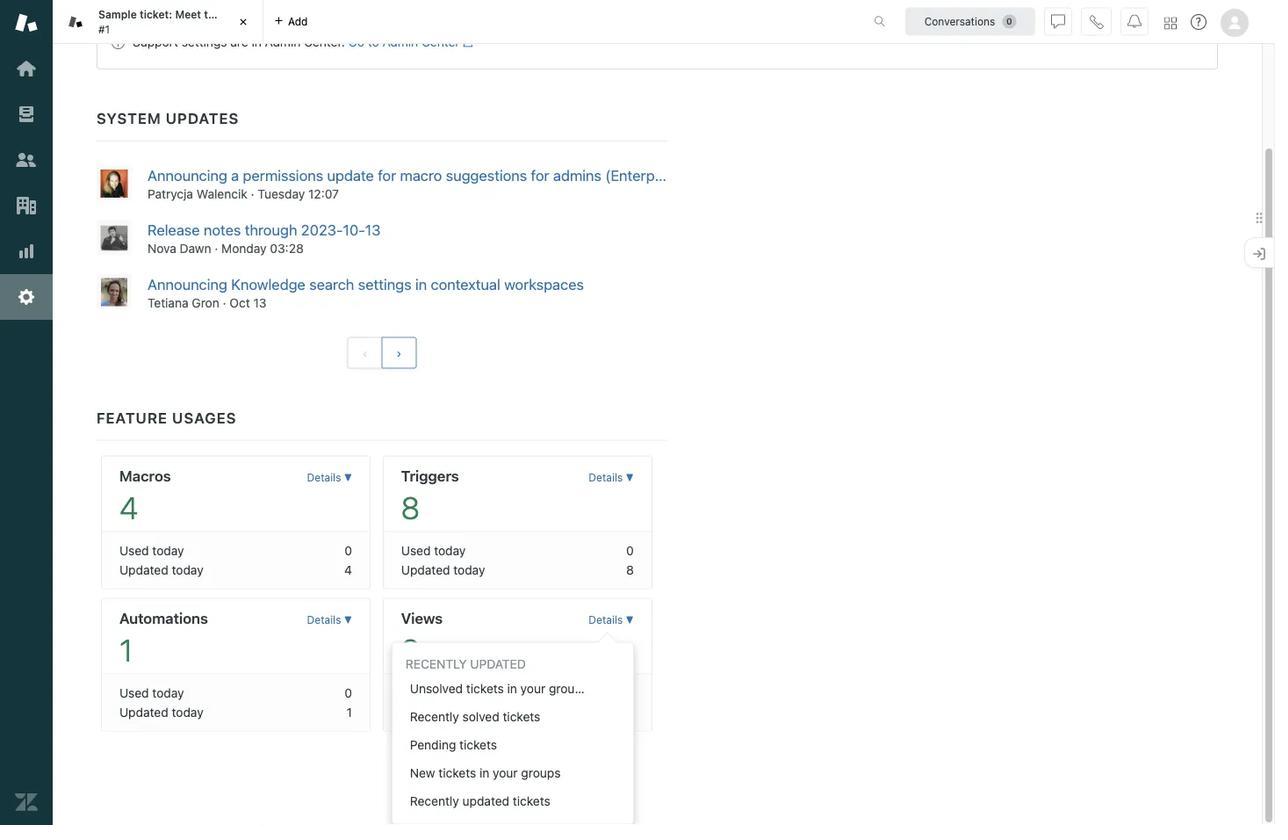 Task type: describe. For each thing, give the bounding box(es) containing it.
in up the recently solved tickets link
[[507, 681, 517, 696]]

suggestions
[[446, 167, 527, 185]]

tickets inside 'link'
[[513, 794, 551, 808]]

tabs tab list
[[53, 0, 856, 44]]

in left contextual
[[416, 276, 427, 293]]

pending tickets link
[[393, 731, 633, 759]]

0 for 4
[[345, 543, 352, 558]]

1 horizontal spatial 1
[[347, 705, 352, 719]]

settings inside support settings are in admin center. status
[[182, 35, 227, 50]]

admin image
[[15, 286, 38, 308]]

4 inside macros 4
[[119, 489, 138, 526]]

details ▼ for 1
[[307, 614, 352, 626]]

2023-
[[301, 221, 343, 239]]

system
[[97, 110, 161, 127]]

zendesk support image
[[15, 11, 38, 34]]

1 vertical spatial 13
[[254, 296, 267, 310]]

triggers 8
[[401, 467, 459, 526]]

used for 4
[[119, 543, 149, 558]]

recently solved tickets
[[410, 709, 541, 724]]

updated for 4
[[119, 563, 168, 577]]

recently for recently updated tickets
[[410, 794, 459, 808]]

release
[[148, 221, 200, 239]]

announcing for announcing a permissions update for macro suggestions for admins (enterprise only)
[[148, 167, 227, 185]]

main element
[[0, 0, 53, 825]]

(opens in a new tab) image
[[460, 38, 474, 48]]

details ▼ for 8
[[589, 472, 634, 484]]

are
[[230, 35, 248, 50]]

button displays agent's chat status as invisible. image
[[1052, 14, 1066, 29]]

pending tickets
[[410, 738, 497, 752]]

updated
[[463, 794, 510, 808]]

macros 4
[[119, 467, 171, 526]]

recently updated tickets
[[410, 794, 551, 808]]

announcing for announcing knowledge search settings in contextual workspaces
[[148, 276, 227, 293]]

recently solved tickets link
[[393, 703, 633, 731]]

through
[[245, 221, 297, 239]]

updated
[[470, 657, 526, 671]]

sample
[[98, 8, 137, 21]]

new tickets in your groups
[[410, 766, 561, 780]]

unsolved tickets in your groups link
[[393, 675, 633, 703]]

tetiana gron
[[148, 296, 220, 310]]

conversations button
[[906, 7, 1036, 36]]

triggers
[[401, 467, 459, 484]]

▼ for 1
[[344, 614, 352, 626]]

›
[[397, 346, 402, 360]]

nova
[[148, 241, 176, 256]]

updated today for 4
[[119, 563, 204, 577]]

updated today down unsolved
[[401, 705, 485, 719]]

notifications image
[[1128, 14, 1142, 29]]

automations
[[119, 609, 208, 627]]

walencik
[[197, 187, 248, 201]]

tetiana
[[148, 296, 189, 310]]

your for unsolved tickets in your groups
[[521, 681, 546, 696]]

a
[[231, 167, 239, 185]]

in up updated
[[480, 766, 490, 780]]

zendesk image
[[15, 791, 38, 814]]

add
[[288, 15, 308, 28]]

updated today for 8
[[401, 563, 485, 577]]

sample ticket: meet the ticket #1
[[98, 8, 253, 35]]

(enterprise
[[606, 167, 679, 185]]

details for 4
[[307, 472, 341, 484]]

tickets for new
[[439, 766, 476, 780]]

admins
[[553, 167, 602, 185]]

views 8
[[401, 609, 443, 668]]

support settings are in admin center.
[[133, 35, 345, 50]]

details ▼ for 4
[[307, 472, 352, 484]]

support settings are in admin center. status
[[97, 15, 1219, 70]]

release notes through 2023-10-13
[[148, 221, 381, 239]]

gron
[[192, 296, 220, 310]]

add button
[[264, 0, 318, 43]]

ticket:
[[140, 8, 172, 21]]

tickets for unsolved
[[466, 681, 504, 696]]

updates
[[166, 110, 239, 127]]

contextual
[[431, 276, 501, 293]]

usages
[[172, 409, 237, 426]]

used for 1
[[119, 686, 149, 700]]

meet
[[175, 8, 201, 21]]

tuesday
[[258, 187, 305, 201]]

knowledge
[[231, 276, 306, 293]]

updated today for 1
[[119, 705, 204, 719]]

1 inside automations 1
[[119, 632, 133, 668]]

tuesday 12:07
[[258, 187, 339, 201]]

recently
[[406, 657, 467, 671]]

unsolved
[[410, 681, 463, 696]]

› button
[[382, 337, 417, 369]]

conversations
[[925, 15, 996, 28]]

oct 13
[[230, 296, 267, 310]]

▼ for 4
[[344, 472, 352, 484]]

views
[[401, 609, 443, 627]]

new tickets in your groups link
[[393, 759, 633, 787]]

notes
[[204, 221, 241, 239]]

tickets down 'unsolved tickets in your groups' link
[[503, 709, 541, 724]]

12:07
[[308, 187, 339, 201]]

support
[[133, 35, 178, 50]]

‹ button
[[348, 337, 383, 369]]

8 inside triggers 8
[[401, 489, 420, 526]]

#1
[[98, 23, 110, 35]]

center.
[[304, 35, 345, 50]]

updated for 8
[[401, 563, 450, 577]]



Task type: locate. For each thing, give the bounding box(es) containing it.
ticket
[[224, 8, 253, 21]]

‹
[[363, 346, 368, 360]]

monday 03:28
[[222, 241, 304, 256]]

0 horizontal spatial for
[[378, 167, 396, 185]]

settings down "the" at the top of page
[[182, 35, 227, 50]]

settings right search
[[358, 276, 412, 293]]

03:28
[[270, 241, 304, 256]]

1
[[119, 632, 133, 668], [347, 705, 352, 719]]

new
[[410, 766, 435, 780]]

for left macro
[[378, 167, 396, 185]]

the
[[204, 8, 221, 21]]

announcing knowledge search settings in contextual workspaces
[[148, 276, 588, 293]]

used down triggers 8
[[401, 543, 431, 558]]

1 horizontal spatial settings
[[358, 276, 412, 293]]

your down pending tickets link
[[493, 766, 518, 780]]

updated up automations
[[119, 563, 168, 577]]

get started image
[[15, 57, 38, 80]]

workspaces
[[504, 276, 584, 293]]

reporting image
[[15, 240, 38, 263]]

groups for unsolved tickets in your groups
[[549, 681, 589, 696]]

recently down new
[[410, 794, 459, 808]]

used today for 8
[[401, 543, 466, 558]]

settings
[[182, 35, 227, 50], [358, 276, 412, 293]]

for
[[378, 167, 396, 185], [531, 167, 550, 185]]

0 horizontal spatial your
[[493, 766, 518, 780]]

1 vertical spatial recently
[[410, 794, 459, 808]]

tickets
[[466, 681, 504, 696], [503, 709, 541, 724], [460, 738, 497, 752], [439, 766, 476, 780], [513, 794, 551, 808]]

0
[[345, 543, 352, 558], [627, 543, 634, 558], [345, 686, 352, 700]]

1 for from the left
[[378, 167, 396, 185]]

0 vertical spatial 4
[[119, 489, 138, 526]]

solved
[[463, 709, 500, 724]]

announcing a permissions update for macro suggestions for admins (enterprise only)
[[148, 167, 716, 185]]

updated
[[119, 563, 168, 577], [401, 563, 450, 577], [119, 705, 168, 719], [401, 705, 450, 719]]

customers image
[[15, 148, 38, 171]]

for left admins
[[531, 167, 550, 185]]

tickets down pending tickets
[[439, 766, 476, 780]]

macros
[[119, 467, 171, 484]]

0 horizontal spatial settings
[[182, 35, 227, 50]]

oct
[[230, 296, 250, 310]]

used down macros 4 on the left bottom
[[119, 543, 149, 558]]

used down automations 1
[[119, 686, 149, 700]]

0 horizontal spatial 1
[[119, 632, 133, 668]]

8 inside views 8
[[401, 632, 420, 668]]

▼ for 8
[[626, 472, 634, 484]]

groups
[[549, 681, 589, 696], [521, 766, 561, 780]]

1 recently from the top
[[410, 709, 459, 724]]

updated for 1
[[119, 705, 168, 719]]

updated down automations 1
[[119, 705, 168, 719]]

patrycja walencik
[[148, 187, 248, 201]]

1 horizontal spatial 4
[[345, 563, 352, 577]]

0 vertical spatial announcing
[[148, 167, 227, 185]]

tab containing sample ticket: meet the ticket
[[53, 0, 264, 44]]

1 vertical spatial settings
[[358, 276, 412, 293]]

in inside status
[[252, 35, 262, 50]]

macro
[[400, 167, 442, 185]]

in right are
[[252, 35, 262, 50]]

zendesk products image
[[1165, 17, 1177, 29]]

1 vertical spatial 4
[[345, 563, 352, 577]]

13
[[365, 221, 381, 239], [254, 296, 267, 310]]

used today down automations 1
[[119, 686, 184, 700]]

8
[[401, 489, 420, 526], [626, 563, 634, 577], [401, 632, 420, 668], [626, 705, 634, 719]]

0 vertical spatial 1
[[119, 632, 133, 668]]

groups for new tickets in your groups
[[521, 766, 561, 780]]

search
[[309, 276, 354, 293]]

0 vertical spatial groups
[[549, 681, 589, 696]]

1 vertical spatial 1
[[347, 705, 352, 719]]

details ▼
[[307, 472, 352, 484], [589, 472, 634, 484], [307, 614, 352, 626], [589, 614, 634, 626]]

system updates
[[97, 110, 239, 127]]

announcing up tetiana gron
[[148, 276, 227, 293]]

1 vertical spatial groups
[[521, 766, 561, 780]]

1 vertical spatial announcing
[[148, 276, 227, 293]]

announcing
[[148, 167, 227, 185], [148, 276, 227, 293]]

recently inside the recently solved tickets link
[[410, 709, 459, 724]]

feature
[[97, 409, 168, 426]]

updated up views on the left bottom of page
[[401, 563, 450, 577]]

0 for 1
[[345, 686, 352, 700]]

in
[[252, 35, 262, 50], [416, 276, 427, 293], [507, 681, 517, 696], [480, 766, 490, 780]]

13 right "2023-"
[[365, 221, 381, 239]]

0 vertical spatial your
[[521, 681, 546, 696]]

groups up the recently solved tickets link
[[549, 681, 589, 696]]

organizations image
[[15, 194, 38, 217]]

0 horizontal spatial 13
[[254, 296, 267, 310]]

only)
[[683, 167, 716, 185]]

▼
[[344, 472, 352, 484], [626, 472, 634, 484], [344, 614, 352, 626], [626, 614, 634, 626]]

4
[[119, 489, 138, 526], [345, 563, 352, 577]]

pending
[[410, 738, 456, 752]]

details
[[307, 472, 341, 484], [589, 472, 623, 484], [307, 614, 341, 626], [589, 614, 623, 626]]

automations 1
[[119, 609, 208, 668]]

recently
[[410, 709, 459, 724], [410, 794, 459, 808]]

groups inside new tickets in your groups link
[[521, 766, 561, 780]]

announcing up patrycja walencik on the top left
[[148, 167, 227, 185]]

groups inside 'unsolved tickets in your groups' link
[[549, 681, 589, 696]]

tickets down new tickets in your groups link
[[513, 794, 551, 808]]

monday
[[222, 241, 267, 256]]

your up the recently solved tickets link
[[521, 681, 546, 696]]

unsolved tickets in your groups
[[410, 681, 589, 696]]

groups down pending tickets link
[[521, 766, 561, 780]]

2 announcing from the top
[[148, 276, 227, 293]]

recently inside the recently updated tickets 'link'
[[410, 794, 459, 808]]

1 horizontal spatial for
[[531, 167, 550, 185]]

today
[[152, 543, 184, 558], [434, 543, 466, 558], [172, 563, 204, 577], [454, 563, 485, 577], [152, 686, 184, 700], [172, 705, 204, 719], [454, 705, 485, 719]]

1 horizontal spatial 13
[[365, 221, 381, 239]]

1 horizontal spatial your
[[521, 681, 546, 696]]

2 recently from the top
[[410, 794, 459, 808]]

tickets down "solved"
[[460, 738, 497, 752]]

used for 8
[[401, 543, 431, 558]]

2 for from the left
[[531, 167, 550, 185]]

used today
[[119, 543, 184, 558], [401, 543, 466, 558], [119, 686, 184, 700]]

1 announcing from the top
[[148, 167, 227, 185]]

tickets for pending
[[460, 738, 497, 752]]

used today for 1
[[119, 686, 184, 700]]

0 vertical spatial recently
[[410, 709, 459, 724]]

0 for 8
[[627, 543, 634, 558]]

close image
[[235, 13, 252, 31]]

recently up pending
[[410, 709, 459, 724]]

tab
[[53, 0, 264, 44]]

updated down unsolved
[[401, 705, 450, 719]]

your for new tickets in your groups
[[493, 766, 518, 780]]

used
[[119, 543, 149, 558], [401, 543, 431, 558], [119, 686, 149, 700]]

recently updated
[[406, 657, 526, 671]]

dawn
[[180, 241, 211, 256]]

13 right the oct
[[254, 296, 267, 310]]

update
[[327, 167, 374, 185]]

used today down macros 4 on the left bottom
[[119, 543, 184, 558]]

get help image
[[1191, 14, 1207, 30]]

updated today up automations
[[119, 563, 204, 577]]

1 vertical spatial your
[[493, 766, 518, 780]]

0 vertical spatial 13
[[365, 221, 381, 239]]

patrycja
[[148, 187, 193, 201]]

10-
[[343, 221, 365, 239]]

admin
[[265, 35, 301, 50]]

used today for 4
[[119, 543, 184, 558]]

details for 1
[[307, 614, 341, 626]]

0 vertical spatial settings
[[182, 35, 227, 50]]

views image
[[15, 103, 38, 126]]

nova dawn
[[148, 241, 211, 256]]

used today down triggers 8
[[401, 543, 466, 558]]

updated today
[[119, 563, 204, 577], [401, 563, 485, 577], [119, 705, 204, 719], [401, 705, 485, 719]]

tickets down "updated"
[[466, 681, 504, 696]]

recently updated tickets link
[[393, 787, 633, 815]]

details for 8
[[589, 472, 623, 484]]

recently for recently solved tickets
[[410, 709, 459, 724]]

updated today down automations 1
[[119, 705, 204, 719]]

updated today up views on the left bottom of page
[[401, 563, 485, 577]]

your
[[521, 681, 546, 696], [493, 766, 518, 780]]

0 horizontal spatial 4
[[119, 489, 138, 526]]

permissions
[[243, 167, 323, 185]]

feature usages
[[97, 409, 237, 426]]



Task type: vqa. For each thing, say whether or not it's contained in the screenshot.


